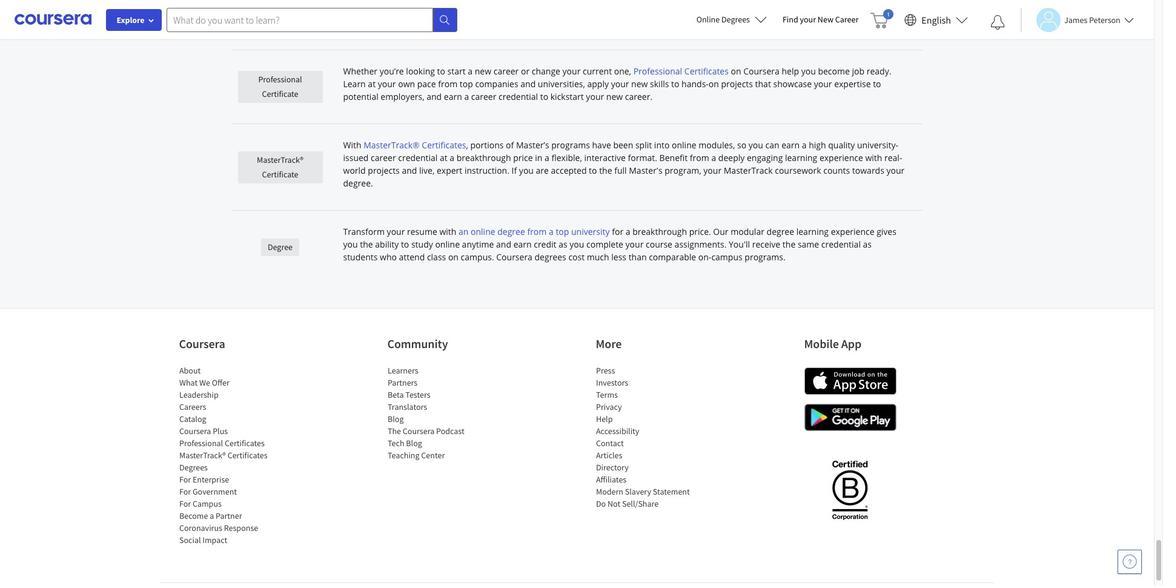 Task type: describe. For each thing, give the bounding box(es) containing it.
beta testers link
[[388, 390, 430, 401]]

to right skills
[[671, 78, 680, 90]]

on left that
[[709, 78, 719, 90]]

universities,
[[538, 78, 585, 90]]

articles link
[[596, 450, 622, 461]]

on inside 'learn data science with online data science specializations. enroll in a specialization to master a specific career skill. you'll complete a series of rigorous courses, tackle hands-on projects, and earn a specialization certificate to share with your professional network and potential employers.'
[[466, 4, 476, 16]]

plus
[[213, 426, 228, 437]]

learners partners beta testers translators blog the coursera podcast tech blog teaching center
[[388, 365, 464, 461]]

2 horizontal spatial specialization
[[623, 0, 677, 3]]

earn inside , portions of master's programs have been split into online modules, so you can earn a high quality university- issued career credential at a breakthrough price in a flexible, interactive format. benefit from a deeply engaging learning experience with real- world projects and live, expert instruction. if you are accepted to the full master's program, your mastertrack coursework counts towards your degree.
[[782, 139, 800, 151]]

a up are
[[545, 152, 550, 164]]

assignments.
[[675, 239, 727, 250]]

row containing with
[[232, 124, 923, 211]]

credential inside on coursera help you become job ready. learn at your own pace from top companies and universities, apply your new skills to hands-on projects that showcase your expertise to potential employers, and earn a career credential to kickstart your new career.
[[499, 91, 538, 102]]

contact link
[[596, 438, 624, 449]]

a inside for a breakthrough price. our modular degree learning experience gives you the ability to study online anytime and earn credit as you complete your course assignments. you'll receive the same credential as students who attend class on campus. coursera degrees cost much less than comparable on-campus programs.
[[626, 226, 631, 238]]

showcase
[[773, 78, 812, 90]]

your down "become"
[[814, 78, 832, 90]]

to down universities,
[[540, 91, 548, 102]]

find
[[783, 14, 799, 25]]

to left "share"
[[658, 4, 666, 16]]

What do you want to learn? text field
[[167, 8, 433, 32]]

skills
[[650, 78, 669, 90]]

mastertrack® certificate
[[257, 154, 304, 180]]

online
[[697, 14, 720, 25]]

0 vertical spatial mastertrack® certificates link
[[364, 139, 466, 151]]

share
[[668, 4, 690, 16]]

degrees
[[535, 251, 566, 263]]

0 vertical spatial new
[[475, 65, 491, 77]]

affiliates link
[[596, 474, 626, 485]]

career inside 'learn data science with online data science specializations. enroll in a specialization to master a specific career skill. you'll complete a series of rigorous courses, tackle hands-on projects, and earn a specialization certificate to share with your professional network and potential employers.'
[[758, 0, 783, 3]]

a down modules,
[[712, 152, 716, 164]]

you're
[[380, 65, 404, 77]]

modules,
[[699, 139, 735, 151]]

skill.
[[786, 0, 803, 3]]

online degrees button
[[687, 6, 777, 33]]

a right the start in the top of the page
[[468, 65, 473, 77]]

a right enroll
[[616, 0, 621, 3]]

less
[[612, 251, 627, 263]]

for
[[612, 226, 624, 238]]

on coursera help you become job ready. learn at your own pace from top companies and universities, apply your new skills to hands-on projects that showcase your expertise to potential employers, and earn a career credential to kickstart your new career.
[[343, 65, 892, 102]]

online inside for a breakthrough price. our modular degree learning experience gives you the ability to study online anytime and earn credit as you complete your course assignments. you'll receive the same credential as students who attend class on campus. coursera degrees cost much less than comparable on-campus programs.
[[435, 239, 460, 250]]

at inside , portions of master's programs have been split into online modules, so you can earn a high quality university- issued career credential at a breakthrough price in a flexible, interactive format. benefit from a deeply engaging learning experience with real- world projects and live, expert instruction. if you are accepted to the full master's program, your mastertrack coursework counts towards your degree.
[[440, 152, 448, 164]]

career
[[835, 14, 859, 25]]

beta
[[388, 390, 404, 401]]

we
[[199, 378, 210, 388]]

accessibility
[[596, 426, 639, 437]]

2 horizontal spatial new
[[631, 78, 648, 90]]

1 vertical spatial mastertrack®
[[257, 154, 304, 165]]

leadership
[[179, 390, 218, 401]]

you inside on coursera help you become job ready. learn at your own pace from top companies and universities, apply your new skills to hands-on projects that showcase your expertise to potential employers, and earn a career credential to kickstart your new career.
[[802, 65, 816, 77]]

receive
[[752, 239, 781, 250]]

articles
[[596, 450, 622, 461]]

and right projects,
[[515, 4, 530, 16]]

podcast
[[436, 426, 464, 437]]

your up universities,
[[563, 65, 581, 77]]

teaching center link
[[388, 450, 445, 461]]

a left the high
[[802, 139, 807, 151]]

degrees inside 'dropdown button'
[[722, 14, 750, 25]]

press investors terms privacy help accessibility contact articles directory affiliates modern slavery statement do not sell/share
[[596, 365, 690, 510]]

that
[[755, 78, 771, 90]]

3 for from the top
[[179, 499, 191, 510]]

slavery
[[625, 487, 651, 497]]

a up credit
[[549, 226, 554, 238]]

price.
[[689, 226, 711, 238]]

2 for from the top
[[179, 487, 191, 497]]

learn inside on coursera help you become job ready. learn at your own pace from top companies and universities, apply your new skills to hands-on projects that showcase your expertise to potential employers, and earn a career credential to kickstart your new career.
[[343, 78, 366, 90]]

learners link
[[388, 365, 418, 376]]

coronavirus
[[179, 523, 222, 534]]

resume
[[407, 226, 437, 238]]

and inside , portions of master's programs have been split into online modules, so you can earn a high quality university- issued career credential at a breakthrough price in a flexible, interactive format. benefit from a deeply engaging learning experience with real- world projects and live, expert instruction. if you are accepted to the full master's program, your mastertrack coursework counts towards your degree.
[[402, 165, 417, 176]]

pace
[[417, 78, 436, 90]]

certificate inside 'learn data science with online data science specializations. enroll in a specialization to master a specific career skill. you'll complete a series of rigorous courses, tackle hands-on projects, and earn a specialization certificate to share with your professional network and potential employers.'
[[615, 4, 656, 16]]

become a partner link
[[179, 511, 242, 522]]

a left the series at right
[[867, 0, 872, 3]]

earn inside for a breakthrough price. our modular degree learning experience gives you the ability to study online anytime and earn credit as you complete your course assignments. you'll receive the same credential as students who attend class on campus. coursera degrees cost much less than comparable on-campus programs.
[[514, 239, 532, 250]]

in inside 'learn data science with online data science specializations. enroll in a specialization to master a specific career skill. you'll complete a series of rigorous courses, tackle hands-on projects, and earn a specialization certificate to share with your professional network and potential employers.'
[[607, 0, 614, 3]]

breakthrough inside , portions of master's programs have been split into online modules, so you can earn a high quality university- issued career credential at a breakthrough price in a flexible, interactive format. benefit from a deeply engaging learning experience with real- world projects and live, expert instruction. if you are accepted to the full master's program, your mastertrack coursework counts towards your degree.
[[457, 152, 511, 164]]

learn data science with online data science specializations. enroll in a specialization to master a specific career skill. you'll complete a series of rigorous courses, tackle hands-on projects, and earn a specialization certificate to share with your professional network and potential employers.
[[343, 0, 907, 28]]

same
[[798, 239, 819, 250]]

accessibility link
[[596, 426, 639, 437]]

to left the start in the top of the page
[[437, 65, 445, 77]]

online degrees
[[697, 14, 750, 25]]

expertise
[[835, 78, 871, 90]]

terms
[[596, 390, 618, 401]]

list for coursera
[[179, 365, 282, 547]]

at inside on coursera help you become job ready. learn at your own pace from top companies and universities, apply your new skills to hands-on projects that showcase your expertise to potential employers, and earn a career credential to kickstart your new career.
[[368, 78, 376, 90]]

with down master
[[693, 4, 710, 16]]

projects inside on coursera help you become job ready. learn at your own pace from top companies and universities, apply your new skills to hands-on projects that showcase your expertise to potential employers, and earn a career credential to kickstart your new career.
[[721, 78, 753, 90]]

mastertrack
[[724, 165, 773, 176]]

your down one,
[[611, 78, 629, 90]]

with mastertrack® certificates
[[343, 139, 466, 151]]

center
[[421, 450, 445, 461]]

high
[[809, 139, 826, 151]]

looking
[[406, 65, 435, 77]]

coursera inside about what we offer leadership careers catalog coursera plus professional certificates mastertrack® certificates degrees for enterprise for government for campus become a partner coronavirus response social impact
[[179, 426, 211, 437]]

your down the real-
[[887, 165, 905, 176]]

coursera image
[[15, 10, 92, 29]]

2 horizontal spatial the
[[783, 239, 796, 250]]

from inside , portions of master's programs have been split into online modules, so you can earn a high quality university- issued career credential at a breakthrough price in a flexible, interactive format. benefit from a deeply engaging learning experience with real- world projects and live, expert instruction. if you are accepted to the full master's program, your mastertrack coursework counts towards your degree.
[[690, 152, 709, 164]]

catalog
[[179, 414, 206, 425]]

on-
[[699, 251, 712, 263]]

1 horizontal spatial blog
[[406, 438, 422, 449]]

app
[[842, 336, 862, 351]]

mobile
[[804, 336, 839, 351]]

projects inside , portions of master's programs have been split into online modules, so you can earn a high quality university- issued career credential at a breakthrough price in a flexible, interactive format. benefit from a deeply engaging learning experience with real- world projects and live, expert instruction. if you are accepted to the full master's program, your mastertrack coursework counts towards your degree.
[[368, 165, 400, 176]]

row containing transform your resume with
[[232, 211, 923, 284]]

and down the you'll
[[818, 4, 833, 16]]

blog link
[[388, 414, 404, 425]]

if
[[512, 165, 517, 176]]

your inside the find your new career link
[[800, 14, 816, 25]]

much
[[587, 251, 609, 263]]

companies
[[475, 78, 518, 90]]

own
[[398, 78, 415, 90]]

online inside , portions of master's programs have been split into online modules, so you can earn a high quality university- issued career credential at a breakthrough price in a flexible, interactive format. benefit from a deeply engaging learning experience with real- world projects and live, expert instruction. if you are accepted to the full master's program, your mastertrack coursework counts towards your degree.
[[672, 139, 697, 151]]

1 horizontal spatial professional
[[258, 74, 302, 85]]

in inside , portions of master's programs have been split into online modules, so you can earn a high quality university- issued career credential at a breakthrough price in a flexible, interactive format. benefit from a deeply engaging learning experience with real- world projects and live, expert instruction. if you are accepted to the full master's program, your mastertrack coursework counts towards your degree.
[[535, 152, 543, 164]]

statement
[[653, 487, 690, 497]]

your inside 'learn data science with online data science specializations. enroll in a specialization to master a specific career skill. you'll complete a series of rigorous courses, tackle hands-on projects, and earn a specialization certificate to share with your professional network and potential employers.'
[[712, 4, 730, 16]]

degree.
[[343, 178, 373, 189]]

employers,
[[381, 91, 425, 102]]

live,
[[419, 165, 435, 176]]

community
[[388, 336, 448, 351]]

hands- inside on coursera help you become job ready. learn at your own pace from top companies and universities, apply your new skills to hands-on projects that showcase your expertise to potential employers, and earn a career credential to kickstart your new career.
[[682, 78, 709, 90]]

you up students
[[343, 239, 358, 250]]

1 as from the left
[[559, 239, 568, 250]]

learners
[[388, 365, 418, 376]]

of inside , portions of master's programs have been split into online modules, so you can earn a high quality university- issued career credential at a breakthrough price in a flexible, interactive format. benefit from a deeply engaging learning experience with real- world projects and live, expert instruction. if you are accepted to the full master's program, your mastertrack coursework counts towards your degree.
[[506, 139, 514, 151]]

and down or
[[521, 78, 536, 90]]

career up companies
[[494, 65, 519, 77]]

for government link
[[179, 487, 237, 497]]

the coursera podcast link
[[388, 426, 464, 437]]

attend
[[399, 251, 425, 263]]

program,
[[665, 165, 701, 176]]

gives
[[877, 226, 897, 238]]

experience inside for a breakthrough price. our modular degree learning experience gives you the ability to study online anytime and earn credit as you complete your course assignments. you'll receive the same credential as students who attend class on campus. coursera degrees cost much less than comparable on-campus programs.
[[831, 226, 875, 238]]

degree for from
[[498, 226, 525, 238]]

0 horizontal spatial the
[[360, 239, 373, 250]]

a up online degrees
[[720, 0, 724, 3]]

translators
[[388, 402, 427, 413]]

your down you're at left
[[378, 78, 396, 90]]

career inside on coursera help you become job ready. learn at your own pace from top companies and universities, apply your new skills to hands-on projects that showcase your expertise to potential employers, and earn a career credential to kickstart your new career.
[[471, 91, 497, 102]]

leadership link
[[179, 390, 218, 401]]

your up ability
[[387, 226, 405, 238]]

help
[[782, 65, 799, 77]]

world
[[343, 165, 366, 176]]

and down pace
[[427, 91, 442, 102]]

you'll
[[729, 239, 750, 250]]

privacy link
[[596, 402, 622, 413]]

translators link
[[388, 402, 427, 413]]

help link
[[596, 414, 613, 425]]



Task type: locate. For each thing, give the bounding box(es) containing it.
credential inside , portions of master's programs have been split into online modules, so you can earn a high quality university- issued career credential at a breakthrough price in a flexible, interactive format. benefit from a deeply engaging learning experience with real- world projects and live, expert instruction. if you are accepted to the full master's program, your mastertrack coursework counts towards your degree.
[[398, 152, 438, 164]]

explore button
[[106, 9, 162, 31]]

data up rigorous
[[368, 0, 387, 3]]

credential inside for a breakthrough price. our modular degree learning experience gives you the ability to study online anytime and earn credit as you complete your course assignments. you'll receive the same credential as students who attend class on campus. coursera degrees cost much less than comparable on-campus programs.
[[822, 239, 861, 250]]

apply
[[587, 78, 609, 90]]

about what we offer leadership careers catalog coursera plus professional certificates mastertrack® certificates degrees for enterprise for government for campus become a partner coronavirus response social impact
[[179, 365, 267, 546]]

new
[[818, 14, 834, 25]]

0 horizontal spatial professional
[[179, 438, 223, 449]]

breakthrough up course
[[633, 226, 687, 238]]

0 horizontal spatial professional certificates link
[[179, 438, 264, 449]]

degree for learning
[[767, 226, 794, 238]]

partners
[[388, 378, 417, 388]]

for up become
[[179, 499, 191, 510]]

degrees inside about what we offer leadership careers catalog coursera plus professional certificates mastertrack® certificates degrees for enterprise for government for campus become a partner coronavirus response social impact
[[179, 462, 208, 473]]

you'll
[[805, 0, 826, 3]]

1 learn from the top
[[343, 0, 366, 3]]

with
[[343, 139, 361, 151]]

learn data science with online data science specializations. enroll in a specialization to master a specific career skill. you'll complete a series of rigorous courses, tackle hands-on projects, and earn a specialization certificate to share with your professional network and potential employers. row
[[232, 0, 923, 50]]

to down the interactive
[[589, 165, 597, 176]]

2 vertical spatial certificate
[[262, 169, 298, 180]]

1 data from the left
[[368, 0, 387, 3]]

specific
[[727, 0, 756, 3]]

a up expert on the top of page
[[450, 152, 455, 164]]

certificate for with
[[262, 169, 298, 180]]

so
[[737, 139, 747, 151]]

0 horizontal spatial in
[[535, 152, 543, 164]]

as right credit
[[559, 239, 568, 250]]

as right same
[[863, 239, 872, 250]]

mastertrack® inside about what we offer leadership careers catalog coursera plus professional certificates mastertrack® certificates degrees for enterprise for government for campus become a partner coronavirus response social impact
[[179, 450, 226, 461]]

1 vertical spatial credential
[[398, 152, 438, 164]]

anytime
[[462, 239, 494, 250]]

your inside for a breakthrough price. our modular degree learning experience gives you the ability to study online anytime and earn credit as you complete your course assignments. you'll receive the same credential as students who attend class on campus. coursera degrees cost much less than comparable on-campus programs.
[[626, 239, 644, 250]]

row containing whether you're looking to start a new career or change your current one,
[[232, 50, 923, 124]]

campus
[[712, 251, 743, 263]]

, portions of master's programs have been split into online modules, so you can earn a high quality university- issued career credential at a breakthrough price in a flexible, interactive format. benefit from a deeply engaging learning experience with real- world projects and live, expert instruction. if you are accepted to the full master's program, your mastertrack coursework counts towards your degree.
[[343, 139, 905, 189]]

1 horizontal spatial top
[[556, 226, 569, 238]]

science up projects,
[[487, 0, 517, 3]]

social impact link
[[179, 535, 227, 546]]

1 horizontal spatial potential
[[835, 4, 871, 16]]

and
[[515, 4, 530, 16], [818, 4, 833, 16], [521, 78, 536, 90], [427, 91, 442, 102], [402, 165, 417, 176], [496, 239, 511, 250]]

2 horizontal spatial professional
[[634, 65, 682, 77]]

mastertrack® certificates link
[[364, 139, 466, 151], [179, 450, 267, 461]]

who
[[380, 251, 397, 263]]

0 vertical spatial potential
[[835, 4, 871, 16]]

earn right can
[[782, 139, 800, 151]]

the down the interactive
[[599, 165, 612, 176]]

certificate for whether you're looking to start a new career or change your current one,
[[262, 88, 298, 99]]

about link
[[179, 365, 200, 376]]

2 vertical spatial mastertrack®
[[179, 450, 226, 461]]

hands- right tackle
[[439, 4, 466, 16]]

you right if
[[519, 165, 534, 176]]

list for community
[[388, 365, 491, 462]]

0 vertical spatial projects
[[721, 78, 753, 90]]

science
[[389, 0, 418, 3], [487, 0, 517, 3]]

learn inside 'learn data science with online data science specializations. enroll in a specialization to master a specific career skill. you'll complete a series of rigorous courses, tackle hands-on projects, and earn a specialization certificate to share with your professional network and potential employers.'
[[343, 0, 366, 3]]

learning inside , portions of master's programs have been split into online modules, so you can earn a high quality university- issued career credential at a breakthrough price in a flexible, interactive format. benefit from a deeply engaging learning experience with real- world projects and live, expert instruction. if you are accepted to the full master's program, your mastertrack coursework counts towards your degree.
[[785, 152, 818, 164]]

1 horizontal spatial science
[[487, 0, 517, 3]]

None search field
[[167, 8, 458, 32]]

2 science from the left
[[487, 0, 517, 3]]

list containing press
[[596, 365, 699, 510]]

0 horizontal spatial new
[[475, 65, 491, 77]]

the down transform
[[360, 239, 373, 250]]

deeply
[[719, 152, 745, 164]]

for campus link
[[179, 499, 221, 510]]

of up price
[[506, 139, 514, 151]]

0 vertical spatial of
[[899, 0, 907, 3]]

and left live,
[[402, 165, 417, 176]]

1 horizontal spatial in
[[607, 0, 614, 3]]

1 vertical spatial at
[[440, 152, 448, 164]]

on down online degrees 'dropdown button'
[[731, 65, 741, 77]]

projects left that
[[721, 78, 753, 90]]

learn up rigorous
[[343, 0, 366, 3]]

1 vertical spatial complete
[[587, 239, 624, 250]]

new up companies
[[475, 65, 491, 77]]

been
[[613, 139, 633, 151]]

potential down whether
[[343, 91, 379, 102]]

1 vertical spatial in
[[535, 152, 543, 164]]

credential up live,
[[398, 152, 438, 164]]

0 horizontal spatial top
[[460, 78, 473, 90]]

1 horizontal spatial mastertrack®
[[257, 154, 304, 165]]

0 horizontal spatial mastertrack®
[[179, 450, 226, 461]]

career.
[[625, 91, 653, 102]]

potential inside on coursera help you become job ready. learn at your own pace from top companies and universities, apply your new skills to hands-on projects that showcase your expertise to potential employers, and earn a career credential to kickstart your new career.
[[343, 91, 379, 102]]

mastertrack® certificates link down plus
[[179, 450, 267, 461]]

complete inside for a breakthrough price. our modular degree learning experience gives you the ability to study online anytime and earn credit as you complete your course assignments. you'll receive the same credential as students who attend class on campus. coursera degrees cost much less than comparable on-campus programs.
[[587, 239, 624, 250]]

with up tackle
[[421, 0, 438, 3]]

your down master
[[712, 4, 730, 16]]

as
[[559, 239, 568, 250], [863, 239, 872, 250]]

complete
[[828, 0, 865, 3], [587, 239, 624, 250]]

0 horizontal spatial mastertrack® certificates link
[[179, 450, 267, 461]]

1 vertical spatial breakthrough
[[633, 226, 687, 238]]

2 vertical spatial credential
[[822, 239, 861, 250]]

2 data from the left
[[467, 0, 485, 3]]

help center image
[[1123, 555, 1137, 570]]

2 degree from the left
[[767, 226, 794, 238]]

for down degrees "link"
[[179, 474, 191, 485]]

coursera inside for a breakthrough price. our modular degree learning experience gives you the ability to study online anytime and earn credit as you complete your course assignments. you'll receive the same credential as students who attend class on campus. coursera degrees cost much less than comparable on-campus programs.
[[496, 251, 533, 263]]

from down the start in the top of the page
[[438, 78, 458, 90]]

find your new career link
[[777, 12, 865, 27]]

0 vertical spatial at
[[368, 78, 376, 90]]

1 vertical spatial professional certificates link
[[179, 438, 264, 449]]

0 vertical spatial professional certificates link
[[634, 65, 729, 77]]

become
[[818, 65, 850, 77]]

1 row from the top
[[232, 50, 923, 124]]

0 horizontal spatial hands-
[[439, 4, 466, 16]]

1 horizontal spatial specialization
[[559, 4, 613, 16]]

your right find
[[800, 14, 816, 25]]

with inside , portions of master's programs have been split into online modules, so you can earn a high quality university- issued career credential at a breakthrough price in a flexible, interactive format. benefit from a deeply engaging learning experience with real- world projects and live, expert instruction. if you are accepted to the full master's program, your mastertrack coursework counts towards your degree.
[[866, 152, 883, 164]]

0 horizontal spatial complete
[[587, 239, 624, 250]]

1 degree from the left
[[498, 226, 525, 238]]

coursera inside on coursera help you become job ready. learn at your own pace from top companies and universities, apply your new skills to hands-on projects that showcase your expertise to potential employers, and earn a career credential to kickstart your new career.
[[744, 65, 780, 77]]

0 horizontal spatial science
[[389, 0, 418, 3]]

whether
[[343, 65, 378, 77]]

data up projects,
[[467, 0, 485, 3]]

professional certificates link inside row
[[634, 65, 729, 77]]

from up program,
[[690, 152, 709, 164]]

your up than
[[626, 239, 644, 250]]

terms link
[[596, 390, 618, 401]]

to down ready. at the right of page
[[873, 78, 881, 90]]

2 horizontal spatial from
[[690, 152, 709, 164]]

breakthrough up the instruction.
[[457, 152, 511, 164]]

list containing about
[[179, 365, 282, 547]]

portions
[[471, 139, 504, 151]]

or
[[521, 65, 530, 77]]

campus
[[192, 499, 221, 510]]

list
[[179, 365, 282, 547], [388, 365, 491, 462], [596, 365, 699, 510]]

1 horizontal spatial at
[[440, 152, 448, 164]]

a down campus
[[209, 511, 214, 522]]

0 horizontal spatial potential
[[343, 91, 379, 102]]

breakthrough inside for a breakthrough price. our modular degree learning experience gives you the ability to study online anytime and earn credit as you complete your course assignments. you'll receive the same credential as students who attend class on campus. coursera degrees cost much less than comparable on-campus programs.
[[633, 226, 687, 238]]

0 vertical spatial learn
[[343, 0, 366, 3]]

1 horizontal spatial data
[[467, 0, 485, 3]]

0 horizontal spatial at
[[368, 78, 376, 90]]

credential right same
[[822, 239, 861, 250]]

your down deeply
[[704, 165, 722, 176]]

1 horizontal spatial credential
[[499, 91, 538, 102]]

0 vertical spatial hands-
[[439, 4, 466, 16]]

2 as from the left
[[863, 239, 872, 250]]

0 vertical spatial in
[[607, 0, 614, 3]]

the
[[599, 165, 612, 176], [360, 239, 373, 250], [783, 239, 796, 250]]

new
[[475, 65, 491, 77], [631, 78, 648, 90], [606, 91, 623, 102]]

you up the cost
[[570, 239, 584, 250]]

1 horizontal spatial complete
[[828, 0, 865, 3]]

current
[[583, 65, 612, 77]]

2 horizontal spatial credential
[[822, 239, 861, 250]]

complete up much
[[587, 239, 624, 250]]

list containing learners
[[388, 365, 491, 462]]

0 horizontal spatial degrees
[[179, 462, 208, 473]]

online inside 'learn data science with online data science specializations. enroll in a specialization to master a specific career skill. you'll complete a series of rigorous courses, tackle hands-on projects, and earn a specialization certificate to share with your professional network and potential employers.'
[[440, 0, 464, 3]]

hands- inside 'learn data science with online data science specializations. enroll in a specialization to master a specific career skill. you'll complete a series of rigorous courses, tackle hands-on projects, and earn a specialization certificate to share with your professional network and potential employers.'
[[439, 4, 466, 16]]

complete up "career"
[[828, 0, 865, 3]]

ready.
[[867, 65, 892, 77]]

1 vertical spatial blog
[[406, 438, 422, 449]]

a inside on coursera help you become job ready. learn at your own pace from top companies and universities, apply your new skills to hands-on projects that showcase your expertise to potential employers, and earn a career credential to kickstart your new career.
[[464, 91, 469, 102]]

1 vertical spatial certificate
[[262, 88, 298, 99]]

1 science from the left
[[389, 0, 418, 3]]

earn down the start in the top of the page
[[444, 91, 462, 102]]

with down university-
[[866, 152, 883, 164]]

certificate inside mastertrack® certificate
[[262, 169, 298, 180]]

full
[[615, 165, 627, 176]]

1 for from the top
[[179, 474, 191, 485]]

on inside for a breakthrough price. our modular degree learning experience gives you the ability to study online anytime and earn credit as you complete your course assignments. you'll receive the same credential as students who attend class on campus. coursera degrees cost much less than comparable on-campus programs.
[[448, 251, 459, 263]]

university
[[571, 226, 610, 238]]

1 vertical spatial projects
[[368, 165, 400, 176]]

affiliates
[[596, 474, 626, 485]]

your down apply
[[586, 91, 604, 102]]

hands- right skills
[[682, 78, 709, 90]]

certificate
[[615, 4, 656, 16], [262, 88, 298, 99], [262, 169, 298, 180]]

to inside for a breakthrough price. our modular degree learning experience gives you the ability to study online anytime and earn credit as you complete your course assignments. you'll receive the same credential as students who attend class on campus. coursera degrees cost much less than comparable on-campus programs.
[[401, 239, 409, 250]]

blog up the
[[388, 414, 404, 425]]

on right class
[[448, 251, 459, 263]]

0 horizontal spatial of
[[506, 139, 514, 151]]

earn down an online degree from a top university link
[[514, 239, 532, 250]]

at
[[368, 78, 376, 90], [440, 152, 448, 164]]

0 vertical spatial breakthrough
[[457, 152, 511, 164]]

benefit
[[660, 152, 688, 164]]

a inside about what we offer leadership careers catalog coursera plus professional certificates mastertrack® certificates degrees for enterprise for government for campus become a partner coronavirus response social impact
[[209, 511, 214, 522]]

projects up degree.
[[368, 165, 400, 176]]

directory
[[596, 462, 629, 473]]

1 vertical spatial new
[[631, 78, 648, 90]]

0 vertical spatial from
[[438, 78, 458, 90]]

james
[[1065, 14, 1088, 25]]

to inside , portions of master's programs have been split into online modules, so you can earn a high quality university- issued career credential at a breakthrough price in a flexible, interactive format. benefit from a deeply engaging learning experience with real- world projects and live, expert instruction. if you are accepted to the full master's program, your mastertrack coursework counts towards your degree.
[[589, 165, 597, 176]]

programs
[[552, 139, 590, 151]]

0 vertical spatial experience
[[820, 152, 863, 164]]

what we offer link
[[179, 378, 229, 388]]

professional inside about what we offer leadership careers catalog coursera plus professional certificates mastertrack® certificates degrees for enterprise for government for campus become a partner coronavirus response social impact
[[179, 438, 223, 449]]

1 vertical spatial from
[[690, 152, 709, 164]]

1 horizontal spatial breakthrough
[[633, 226, 687, 238]]

degrees up for enterprise link
[[179, 462, 208, 473]]

complete inside 'learn data science with online data science specializations. enroll in a specialization to master a specific career skill. you'll complete a series of rigorous courses, tackle hands-on projects, and earn a specialization certificate to share with your professional network and potential employers.'
[[828, 0, 865, 3]]

,
[[466, 139, 468, 151]]

1 horizontal spatial the
[[599, 165, 612, 176]]

0 horizontal spatial as
[[559, 239, 568, 250]]

0 vertical spatial mastertrack®
[[364, 139, 420, 151]]

certificates
[[685, 65, 729, 77], [422, 139, 466, 151], [224, 438, 264, 449], [227, 450, 267, 461]]

about
[[179, 365, 200, 376]]

credential down companies
[[499, 91, 538, 102]]

experience down quality
[[820, 152, 863, 164]]

2 row from the top
[[232, 124, 923, 211]]

earn
[[532, 4, 550, 16], [444, 91, 462, 102], [782, 139, 800, 151], [514, 239, 532, 250]]

earn down specializations.
[[532, 4, 550, 16]]

1 vertical spatial mastertrack® certificates link
[[179, 450, 267, 461]]

1 horizontal spatial from
[[527, 226, 547, 238]]

new up career.
[[631, 78, 648, 90]]

network
[[783, 4, 816, 16]]

1 vertical spatial hands-
[[682, 78, 709, 90]]

partner
[[215, 511, 242, 522]]

career up professional
[[758, 0, 783, 3]]

rigorous
[[343, 4, 377, 16]]

are
[[536, 165, 549, 176]]

an
[[459, 226, 469, 238]]

top inside on coursera help you become job ready. learn at your own pace from top companies and universities, apply your new skills to hands-on projects that showcase your expertise to potential employers, and earn a career credential to kickstart your new career.
[[460, 78, 473, 90]]

1 horizontal spatial degree
[[767, 226, 794, 238]]

2 horizontal spatial mastertrack®
[[364, 139, 420, 151]]

master's
[[516, 139, 549, 151]]

learning inside for a breakthrough price. our modular degree learning experience gives you the ability to study online anytime and earn credit as you complete your course assignments. you'll receive the same credential as students who attend class on campus. coursera degrees cost much less than comparable on-campus programs.
[[797, 226, 829, 238]]

specialization
[[623, 0, 677, 3], [559, 4, 613, 16], [255, 7, 305, 18]]

1 vertical spatial learning
[[797, 226, 829, 238]]

with left the an
[[440, 226, 457, 238]]

and right anytime
[[496, 239, 511, 250]]

logo of certified b corporation image
[[825, 454, 875, 527]]

blog up the teaching center link
[[406, 438, 422, 449]]

learn down whether
[[343, 78, 366, 90]]

1 horizontal spatial as
[[863, 239, 872, 250]]

modern
[[596, 487, 623, 497]]

and inside for a breakthrough price. our modular degree learning experience gives you the ability to study online anytime and earn credit as you complete your course assignments. you'll receive the same credential as students who attend class on campus. coursera degrees cost much less than comparable on-campus programs.
[[496, 239, 511, 250]]

2 horizontal spatial list
[[596, 365, 699, 510]]

certificate inside professional certificate
[[262, 88, 298, 99]]

professional certificates link up skills
[[634, 65, 729, 77]]

into
[[654, 139, 670, 151]]

0 vertical spatial certificate
[[615, 4, 656, 16]]

degree inside for a breakthrough price. our modular degree learning experience gives you the ability to study online anytime and earn credit as you complete your course assignments. you'll receive the same credential as students who attend class on campus. coursera degrees cost much less than comparable on-campus programs.
[[767, 226, 794, 238]]

more
[[596, 336, 622, 351]]

learning up the coursework
[[785, 152, 818, 164]]

with
[[421, 0, 438, 3], [693, 4, 710, 16], [866, 152, 883, 164], [440, 226, 457, 238]]

online
[[440, 0, 464, 3], [672, 139, 697, 151], [471, 226, 495, 238], [435, 239, 460, 250]]

2 vertical spatial from
[[527, 226, 547, 238]]

0 vertical spatial blog
[[388, 414, 404, 425]]

2 list from the left
[[388, 365, 491, 462]]

real-
[[885, 152, 903, 164]]

than
[[629, 251, 647, 263]]

coursera up about "link"
[[179, 336, 225, 351]]

partners link
[[388, 378, 417, 388]]

career down with mastertrack® certificates
[[371, 152, 396, 164]]

professional certificates link down plus
[[179, 438, 264, 449]]

0 vertical spatial complete
[[828, 0, 865, 3]]

professional
[[732, 4, 781, 16]]

1 horizontal spatial professional certificates link
[[634, 65, 729, 77]]

the
[[388, 426, 401, 437]]

0 horizontal spatial degree
[[498, 226, 525, 238]]

experience left gives
[[831, 226, 875, 238]]

career inside , portions of master's programs have been split into online modules, so you can earn a high quality university- issued career credential at a breakthrough price in a flexible, interactive format. benefit from a deeply engaging learning experience with real- world projects and live, expert instruction. if you are accepted to the full master's program, your mastertrack coursework counts towards your degree.
[[371, 152, 396, 164]]

0 horizontal spatial blog
[[388, 414, 404, 425]]

you right so
[[749, 139, 763, 151]]

1 vertical spatial for
[[179, 487, 191, 497]]

1 list from the left
[[179, 365, 282, 547]]

potential inside 'learn data science with online data science specializations. enroll in a specialization to master a specific career skill. you'll complete a series of rigorous courses, tackle hands-on projects, and earn a specialization certificate to share with your professional network and potential employers.'
[[835, 4, 871, 16]]

from inside on coursera help you become job ready. learn at your own pace from top companies and universities, apply your new skills to hands-on projects that showcase your expertise to potential employers, and earn a career credential to kickstart your new career.
[[438, 78, 458, 90]]

job
[[852, 65, 865, 77]]

tech
[[388, 438, 404, 449]]

1 vertical spatial top
[[556, 226, 569, 238]]

format.
[[628, 152, 657, 164]]

2 vertical spatial for
[[179, 499, 191, 510]]

in up are
[[535, 152, 543, 164]]

to up "share"
[[679, 0, 687, 3]]

1 vertical spatial potential
[[343, 91, 379, 102]]

1 vertical spatial learn
[[343, 78, 366, 90]]

1 horizontal spatial mastertrack® certificates link
[[364, 139, 466, 151]]

coursera inside learners partners beta testers translators blog the coursera podcast tech blog teaching center
[[403, 426, 434, 437]]

the left same
[[783, 239, 796, 250]]

to up attend
[[401, 239, 409, 250]]

1 horizontal spatial degrees
[[722, 14, 750, 25]]

professional
[[634, 65, 682, 77], [258, 74, 302, 85], [179, 438, 223, 449]]

shopping cart: 1 item image
[[871, 9, 894, 28]]

0 horizontal spatial specialization
[[255, 7, 305, 18]]

top down the start in the top of the page
[[460, 78, 473, 90]]

top up credit
[[556, 226, 569, 238]]

the inside , portions of master's programs have been split into online modules, so you can earn a high quality university- issued career credential at a breakthrough price in a flexible, interactive format. benefit from a deeply engaging learning experience with real- world projects and live, expert instruction. if you are accepted to the full master's program, your mastertrack coursework counts towards your degree.
[[599, 165, 612, 176]]

download on the app store image
[[804, 368, 897, 395]]

0 vertical spatial learning
[[785, 152, 818, 164]]

2 vertical spatial new
[[606, 91, 623, 102]]

3 list from the left
[[596, 365, 699, 510]]

coursera
[[744, 65, 780, 77], [496, 251, 533, 263], [179, 336, 225, 351], [179, 426, 211, 437], [403, 426, 434, 437]]

1 horizontal spatial hands-
[[682, 78, 709, 90]]

0 horizontal spatial credential
[[398, 152, 438, 164]]

social
[[179, 535, 201, 546]]

1 horizontal spatial new
[[606, 91, 623, 102]]

sell/share
[[622, 499, 659, 510]]

english button
[[900, 0, 973, 39]]

a right for
[[626, 226, 631, 238]]

transform
[[343, 226, 385, 238]]

in right enroll
[[607, 0, 614, 3]]

0 horizontal spatial projects
[[368, 165, 400, 176]]

earn inside 'learn data science with online data science specializations. enroll in a specialization to master a specific career skill. you'll complete a series of rigorous courses, tackle hands-on projects, and earn a specialization certificate to share with your professional network and potential employers.'
[[532, 4, 550, 16]]

of
[[899, 0, 907, 3], [506, 139, 514, 151]]

learning
[[785, 152, 818, 164], [797, 226, 829, 238]]

top
[[460, 78, 473, 90], [556, 226, 569, 238]]

0 vertical spatial degrees
[[722, 14, 750, 25]]

0 vertical spatial for
[[179, 474, 191, 485]]

from up credit
[[527, 226, 547, 238]]

1 horizontal spatial of
[[899, 0, 907, 3]]

show notifications image
[[991, 15, 1005, 30]]

career down companies
[[471, 91, 497, 102]]

get it on google play image
[[804, 404, 897, 431]]

earn inside on coursera help you become job ready. learn at your own pace from top companies and universities, apply your new skills to hands-on projects that showcase your expertise to potential employers, and earn a career credential to kickstart your new career.
[[444, 91, 462, 102]]

2 learn from the top
[[343, 78, 366, 90]]

a down specializations.
[[552, 4, 557, 16]]

potential right new
[[835, 4, 871, 16]]

specializations.
[[519, 0, 580, 3]]

row
[[232, 50, 923, 124], [232, 124, 923, 211], [232, 211, 923, 284]]

list for more
[[596, 365, 699, 510]]

1 horizontal spatial list
[[388, 365, 491, 462]]

on left projects,
[[466, 4, 476, 16]]

1 vertical spatial degrees
[[179, 462, 208, 473]]

experience inside , portions of master's programs have been split into online modules, so you can earn a high quality university- issued career credential at a breakthrough price in a flexible, interactive format. benefit from a deeply engaging learning experience with real- world projects and live, expert instruction. if you are accepted to the full master's program, your mastertrack coursework counts towards your degree.
[[820, 152, 863, 164]]

3 row from the top
[[232, 211, 923, 284]]

0 horizontal spatial data
[[368, 0, 387, 3]]

of inside 'learn data science with online data science specializations. enroll in a specialization to master a specific career skill. you'll complete a series of rigorous courses, tackle hands-on projects, and earn a specialization certificate to share with your professional network and potential employers.'
[[899, 0, 907, 3]]

learning up same
[[797, 226, 829, 238]]

coursera up that
[[744, 65, 780, 77]]



Task type: vqa. For each thing, say whether or not it's contained in the screenshot.
And A Very Special Thanks To The Teachers Because Of Providing Us With All The Knowledge Which We Need To Be Able To Face As A Teacher. on the top
no



